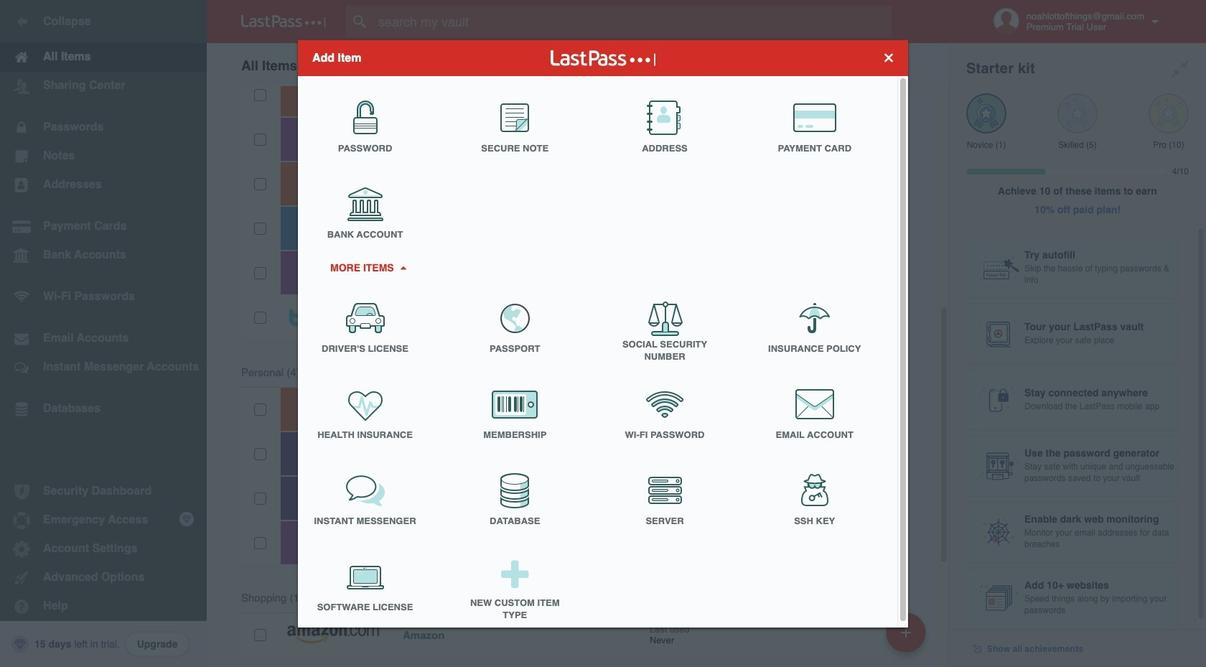 Task type: describe. For each thing, give the bounding box(es) containing it.
main navigation navigation
[[0, 0, 207, 667]]

caret right image
[[398, 266, 408, 269]]

Search search field
[[346, 6, 920, 37]]

vault options navigation
[[207, 43, 950, 86]]



Task type: locate. For each thing, give the bounding box(es) containing it.
new item navigation
[[881, 608, 935, 667]]

new item image
[[901, 627, 911, 637]]

lastpass image
[[241, 15, 326, 28]]

dialog
[[298, 40, 909, 632]]

search my vault text field
[[346, 6, 920, 37]]



